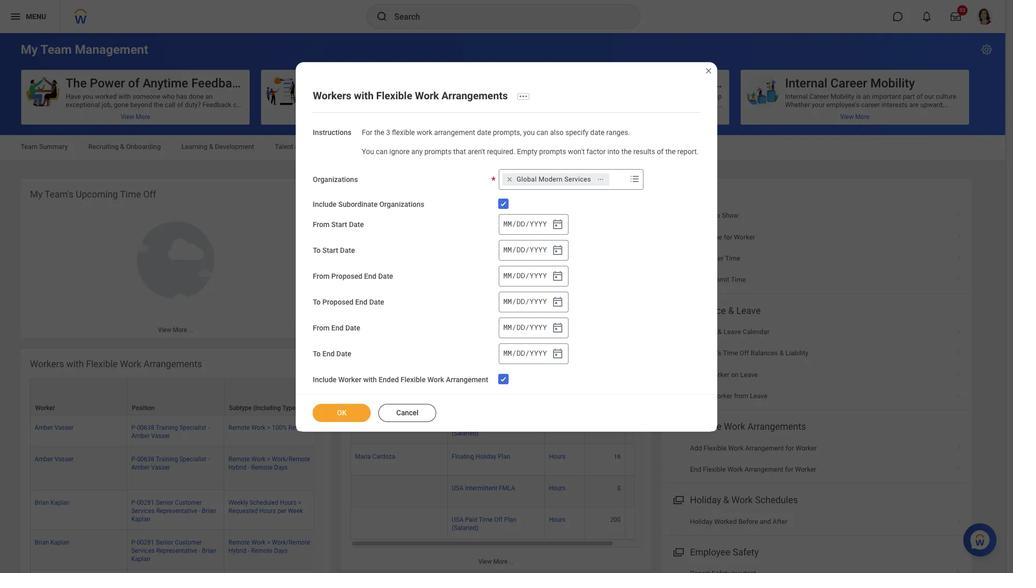 Task type: locate. For each thing, give the bounding box(es) containing it.
you
[[362, 148, 374, 156]]

0 horizontal spatial ...
[[189, 326, 194, 334]]

achievement
[[586, 101, 625, 109]]

position
[[132, 405, 155, 412]]

mass inside mass enter time link
[[691, 254, 707, 262]]

yyyy inside from proposed end date group
[[530, 271, 547, 281]]

2 representative from the top
[[156, 547, 197, 554]]

2 vertical spatial fmla
[[499, 485, 516, 492]]

6 dd from the top
[[517, 348, 526, 358]]

dd for to start date
[[517, 245, 526, 255]]

view inside my team's upcoming time off element
[[158, 326, 171, 334]]

2 00281 from the top
[[137, 539, 154, 546]]

proposed up from end date
[[323, 298, 354, 306]]

amber vasser for remote work > work/remote hybrid - remote days
[[35, 456, 74, 463]]

off inside 'row'
[[495, 422, 503, 429]]

chevron right image inside 'time off & leave calendar' "link"
[[953, 324, 966, 335]]

work down requested
[[252, 539, 266, 546]]

0 vertical spatial include
[[313, 200, 337, 208]]

chevron right image inside add flexible work arrangement for worker link
[[953, 441, 966, 451]]

leave down absence & leave
[[724, 328, 742, 336]]

arrangement down add flexible work arrangement for worker
[[745, 466, 784, 473]]

arrangement inside add flexible work arrangement for worker link
[[746, 444, 785, 452]]

dd down the to start date group
[[517, 271, 526, 281]]

2 dd from the top
[[517, 245, 526, 255]]

calendar image inside the to start date group
[[552, 244, 564, 256]]

dd inside the from start date 'group'
[[517, 219, 526, 229]]

calendar image inside to proposed end date group
[[552, 296, 564, 308]]

2 customer from the top
[[175, 539, 202, 546]]

for inside ongoing coaching and feedback is a collaborative roadmap for employee achievement and success.  short continuous feedback cycles to plan, act, access and modify provides acknowledgement, correction and positive outcomes.
[[546, 101, 554, 109]]

floating holiday plan for 1st floating holiday plan link from the top of the my team's time off balances element
[[452, 263, 510, 271]]

chevron right image inside return worker from leave link
[[953, 389, 966, 399]]

flexible
[[392, 128, 415, 136]]

2 p- from the top
[[131, 456, 137, 463]]

0 horizontal spatial view more ...
[[158, 326, 194, 334]]

calendar image up 'to end date' group
[[552, 322, 564, 334]]

6 mm / dd / yyyy from the top
[[504, 348, 547, 358]]

1 vertical spatial floating holiday plan link
[[452, 356, 510, 366]]

1 horizontal spatial enter
[[709, 254, 724, 262]]

usa paid time off plan (salaried) for third usa paid time off plan (salaried) link from the bottom
[[452, 327, 517, 342]]

my for my team's upcoming time off
[[30, 189, 43, 200]]

0 vertical spatial usa intermittent fmla link
[[452, 293, 516, 302]]

0 vertical spatial amber vasser link
[[35, 422, 74, 431]]

configure this page image
[[981, 43, 994, 56]]

arrangements up add flexible work arrangement for worker
[[748, 421, 807, 432]]

0 vertical spatial more
[[173, 326, 187, 334]]

1 vertical spatial 00638
[[137, 456, 154, 463]]

yyyy inside 'to end date' group
[[530, 348, 547, 358]]

1 00638 from the top
[[137, 424, 154, 431]]

intermittent for first the 'usa intermittent fmla' link from the top
[[465, 295, 498, 302]]

0 horizontal spatial prompts
[[425, 148, 452, 156]]

2 vertical spatial floating
[[452, 453, 474, 460]]

4 p- from the top
[[131, 539, 137, 546]]

3 calendar image from the top
[[552, 296, 564, 308]]

2 specialist from the top
[[180, 456, 206, 463]]

more inside my team's time off balances element
[[494, 558, 508, 565]]

my for my team's time off balances & liability
[[691, 349, 700, 357]]

0 vertical spatial worker button
[[351, 209, 447, 254]]

mm / dd / yyyy down from proposed end date group
[[504, 297, 547, 306]]

1 from from the top
[[313, 220, 330, 228]]

1 vertical spatial senior
[[156, 539, 174, 546]]

yyyy inside from end date group
[[530, 322, 547, 332]]

feedback down the 'an' at the top left
[[203, 101, 232, 109]]

dd down from proposed end date group
[[517, 297, 526, 306]]

calendar image inside from proposed end date group
[[552, 270, 564, 282]]

calendar image
[[552, 244, 564, 256], [552, 322, 564, 334]]

brian kaplan link
[[35, 497, 70, 506], [35, 537, 70, 546]]

mm inside from end date group
[[504, 322, 512, 332]]

employee for employee safety
[[691, 547, 731, 558]]

chevron right image for mass submit time
[[953, 272, 966, 283]]

1 vertical spatial work/remote
[[272, 539, 310, 546]]

0 vertical spatial days
[[274, 464, 288, 471]]

1 vertical spatial my
[[30, 189, 43, 200]]

to for to proposed end date
[[313, 298, 321, 306]]

p- for requested's p-00281 senior customer services representative - brian kaplan link
[[131, 499, 137, 506]]

0 horizontal spatial employee
[[306, 76, 360, 91]]

6 usa from the top
[[452, 516, 464, 524]]

arrangements inside dialog
[[442, 89, 508, 102]]

brian kaplan for remote work > work/remote hybrid - remote days
[[35, 539, 70, 546]]

mm inside the from start date 'group'
[[504, 219, 512, 229]]

(salaried)
[[452, 335, 479, 342], [452, 430, 479, 437], [452, 525, 479, 532]]

5 usa from the top
[[452, 485, 464, 492]]

row
[[351, 209, 656, 255], [351, 255, 656, 286], [351, 286, 656, 318], [351, 318, 656, 349], [351, 349, 656, 381], [30, 378, 871, 415], [351, 381, 656, 413], [30, 415, 871, 447], [351, 444, 656, 476], [30, 447, 871, 490], [351, 476, 656, 508], [30, 490, 871, 530], [351, 508, 656, 539], [30, 530, 871, 570], [30, 570, 871, 573]]

liability
[[786, 349, 809, 357]]

row containing maria cardoza
[[351, 444, 656, 476]]

> for amber vasser link corresponding to remote work > work/remote hybrid - remote days
[[267, 456, 271, 463]]

requested
[[229, 507, 258, 514]]

team's up place at the right bottom of page
[[701, 349, 722, 357]]

mm down all
[[504, 219, 512, 229]]

2 vertical spatial usa intermittent fmla link
[[452, 483, 516, 492]]

0 vertical spatial brian kaplan
[[35, 499, 70, 506]]

work up add flexible work arrangement for worker
[[725, 421, 746, 432]]

motivate
[[120, 109, 146, 117]]

2 vertical spatial usa intermittent fmla
[[452, 485, 516, 492]]

work down flexible work arrangements
[[729, 444, 744, 452]]

0 vertical spatial view
[[158, 326, 171, 334]]

services for weekly scheduled hours > requested hours per week
[[131, 507, 155, 514]]

to down recipients
[[176, 117, 182, 125]]

(salaried) inside 'row'
[[452, 430, 479, 437]]

you inside workers with flexible work arrangements dialog
[[524, 128, 535, 136]]

floating holiday plan link
[[452, 261, 510, 271], [452, 356, 510, 366], [452, 451, 510, 460]]

dd inside from end date group
[[517, 322, 526, 332]]

1 vertical spatial workers
[[30, 358, 64, 369]]

the
[[66, 76, 87, 91]]

1 work/remote from the top
[[272, 456, 310, 463]]

my for my team management
[[21, 42, 38, 57]]

1 00281 from the top
[[137, 499, 154, 506]]

0 horizontal spatial enter
[[691, 233, 706, 241]]

0 vertical spatial floating
[[452, 263, 474, 271]]

main content containing my team management
[[0, 33, 1006, 573]]

2 usa paid time off plan (salaried) link from the top
[[452, 419, 517, 437]]

& for absence
[[729, 305, 735, 316]]

employee for employee engagement
[[306, 76, 360, 91]]

x small image
[[505, 174, 515, 185]]

floating holiday plan link down usa paid time off plan (salaried) 'row'
[[452, 451, 510, 460]]

mm inside 'to end date' group
[[504, 348, 512, 358]]

2 (salaried) from the top
[[452, 430, 479, 437]]

calendar image for from proposed end date
[[552, 270, 564, 282]]

enter down report
[[691, 233, 706, 241]]

menu group image
[[671, 419, 685, 433], [671, 493, 685, 507]]

from proposed end date group
[[499, 266, 569, 286]]

worker button for position
[[31, 379, 127, 415]]

time
[[361, 143, 376, 151], [120, 189, 141, 200], [531, 210, 545, 217], [708, 233, 723, 241], [550, 244, 564, 251], [726, 254, 741, 262], [731, 276, 747, 284], [479, 327, 493, 334], [691, 328, 706, 336], [724, 349, 739, 357], [479, 422, 493, 429], [479, 516, 493, 524]]

the
[[154, 101, 163, 109], [374, 128, 385, 136], [622, 148, 632, 156], [666, 148, 676, 156]]

list containing time off & leave calendar
[[662, 321, 973, 407]]

for inside popup button
[[574, 210, 582, 217]]

team's for upcoming
[[45, 189, 74, 200]]

employee right menu group icon
[[691, 547, 731, 558]]

remote work > work/remote hybrid - remote days down per
[[229, 539, 310, 554]]

& inside "link"
[[718, 328, 722, 336]]

dd inside 'to end date' group
[[517, 348, 526, 358]]

... inside my team's time off balances element
[[510, 558, 514, 565]]

0 horizontal spatial workers with flexible work arrangements
[[30, 358, 202, 369]]

1 horizontal spatial absence
[[691, 305, 727, 316]]

date up to proposed end date
[[379, 272, 393, 280]]

date for to end date
[[337, 350, 352, 358]]

include subordinate organizations
[[313, 200, 425, 208]]

remote
[[229, 424, 250, 431], [289, 424, 310, 431], [229, 456, 250, 463], [251, 464, 273, 471], [229, 539, 250, 546], [251, 547, 273, 554]]

2 vertical spatial arrangement
[[745, 466, 784, 473]]

brian kaplan for weekly scheduled hours > requested hours per week
[[35, 499, 70, 506]]

floating holiday plan link up check small icon
[[452, 356, 510, 366]]

proposed for from
[[332, 272, 363, 280]]

> down remote work > 100% remote
[[267, 456, 271, 463]]

team inside tab list
[[21, 143, 37, 151]]

of down has
[[177, 101, 183, 109]]

yyyy down to proposed end date group
[[530, 322, 547, 332]]

leave for from
[[751, 392, 768, 400]]

usa paid time off plan (salaried) inside usa paid time off plan (salaried) 'row'
[[452, 422, 517, 437]]

date for from end date
[[346, 324, 361, 332]]

... inside my team's upcoming time off element
[[189, 326, 194, 334]]

1 vertical spatial list
[[662, 321, 973, 407]]

0 horizontal spatial organizations
[[313, 175, 358, 184]]

5 chevron right image from the top
[[953, 566, 966, 573]]

1 vertical spatial representative
[[156, 547, 197, 554]]

chevron right image inside holiday worked before and after link
[[953, 514, 966, 524]]

1 vertical spatial to
[[313, 298, 321, 306]]

0 horizontal spatial date
[[477, 128, 492, 136]]

you up you can ignore any prompts that aren't required. empty prompts won't factor into the results of the report.
[[524, 128, 535, 136]]

calendar image
[[552, 218, 564, 231], [552, 270, 564, 282], [552, 296, 564, 308], [552, 347, 564, 360]]

p-00281 senior customer services representative - brian kaplan link for hybrid
[[131, 537, 216, 563]]

for the 3 flexible work arrangement date prompts, you can also specify date ranges.
[[362, 128, 631, 136]]

of inside have you worked with someone who has done an exceptional job, gone beyond the call of duty?  feedback can inspire, uplift, and motivate recipients to do better.  remind your team to use 'anytime' feedback to recognize others.
[[177, 101, 183, 109]]

prompts down also
[[540, 148, 567, 156]]

mm / dd / yyyy inside the from start date 'group'
[[504, 219, 547, 229]]

specify
[[566, 128, 589, 136]]

from
[[313, 220, 330, 228], [313, 272, 330, 280], [313, 324, 330, 332]]

0 vertical spatial amber vasser
[[35, 424, 74, 431]]

won't
[[568, 148, 585, 156]]

yyyy inside to proposed end date group
[[530, 297, 547, 306]]

1 vertical spatial days
[[274, 547, 288, 554]]

more inside my team's upcoming time off element
[[173, 326, 187, 334]]

hybrid up weekly
[[229, 464, 247, 471]]

worker inside dialog
[[339, 375, 362, 384]]

mass up mass submit time
[[691, 254, 707, 262]]

holiday up the worked
[[691, 495, 722, 506]]

calendar image down from proposed end date group
[[552, 296, 564, 308]]

5 yyyy from the top
[[530, 322, 547, 332]]

and inside have you worked with someone who has done an exceptional job, gone beyond the call of duty?  feedback can inspire, uplift, and motivate recipients to do better.  remind your team to use 'anytime' feedback to recognize others.
[[107, 109, 118, 117]]

mm / dd / yyyy down the to start date group
[[504, 271, 547, 281]]

usa intermittent fmla
[[452, 295, 516, 302], [452, 390, 516, 397], [452, 485, 516, 492]]

floating holiday plan for third floating holiday plan link
[[452, 453, 510, 460]]

absence down flexible
[[383, 143, 410, 151]]

mass for mass submit time
[[691, 276, 707, 284]]

1 hours link from the top
[[549, 261, 566, 271]]

days down per
[[274, 547, 288, 554]]

modern
[[539, 175, 563, 183]]

usa paid time off plan (salaried) row
[[351, 413, 656, 444]]

4 mm from the top
[[504, 297, 512, 306]]

3 mm from the top
[[504, 271, 512, 281]]

& right 'learning' at left
[[209, 143, 213, 151]]

2 vertical spatial intermittent
[[465, 485, 498, 492]]

worker button inside my team's time off balances element
[[351, 209, 447, 254]]

floating
[[452, 263, 474, 271], [452, 358, 474, 366], [452, 453, 474, 460]]

6 mm from the top
[[504, 348, 512, 358]]

2 p-00281 senior customer services representative - brian kaplan from the top
[[131, 539, 216, 563]]

1 vertical spatial workers with flexible work arrangements
[[30, 358, 202, 369]]

you inside have you worked with someone who has done an exceptional job, gone beyond the call of duty?  feedback can inspire, uplift, and motivate recipients to do better.  remind your team to use 'anytime' feedback to recognize others.
[[83, 93, 93, 100]]

dd down eligible
[[517, 219, 526, 229]]

mm / dd / yyyy for to proposed end date
[[504, 297, 547, 306]]

start
[[332, 220, 347, 228], [323, 246, 338, 254]]

prompts right any
[[425, 148, 452, 156]]

end flexible work arrangement for worker link
[[662, 459, 973, 480]]

check small image
[[497, 373, 510, 385]]

dd for from end date
[[517, 322, 526, 332]]

2 to from the top
[[313, 298, 321, 306]]

1 amber vasser link from the top
[[35, 422, 74, 431]]

1 usa intermittent fmla from the top
[[452, 295, 516, 302]]

hybrid for p-00638 training specialist - amber vasser
[[229, 464, 247, 471]]

yyyy
[[530, 219, 547, 229], [530, 245, 547, 255], [530, 271, 547, 281], [530, 297, 547, 306], [530, 322, 547, 332], [530, 348, 547, 358]]

chevron right image
[[953, 251, 966, 261], [953, 272, 966, 283], [953, 324, 966, 335], [953, 346, 966, 356], [953, 367, 966, 377], [953, 389, 966, 399], [953, 514, 966, 524]]

to proposed end date
[[313, 298, 385, 306]]

1 amber vasser from the top
[[35, 424, 74, 431]]

& right talent
[[295, 143, 299, 151]]

yyyy down all eligible time off plans for worker
[[530, 219, 547, 229]]

talent
[[275, 143, 293, 151]]

00638 for remote work > 100% remote
[[137, 424, 154, 431]]

0 vertical spatial view more ...
[[158, 326, 194, 334]]

absence & leave
[[691, 305, 761, 316]]

chevron right image inside mass enter time link
[[953, 251, 966, 261]]

0 horizontal spatial feedback
[[546, 109, 573, 117]]

recruiting
[[89, 143, 119, 151]]

1 vertical spatial view more ...
[[479, 558, 514, 565]]

1 vertical spatial arrangements
[[144, 358, 202, 369]]

usa intermittent fmla for first the 'usa intermittent fmla' link from the bottom of the my team's time off balances element
[[452, 485, 516, 492]]

mm / dd / yyyy inside from end date group
[[504, 322, 547, 332]]

floating holiday plan down usa paid time off plan (salaried) 'row'
[[452, 453, 510, 460]]

team left summary
[[21, 143, 37, 151]]

include up from start date
[[313, 200, 337, 208]]

0 for second the 'usa intermittent fmla' link from the top of the my team's time off balances element
[[618, 390, 621, 397]]

0 horizontal spatial can
[[233, 101, 244, 109]]

remote work > work/remote hybrid - remote days link for p-00281 senior customer services representative - brian kaplan
[[229, 537, 310, 554]]

menu group image for holiday & work schedules
[[671, 493, 685, 507]]

1 usa paid time off plan (salaried) link from the top
[[452, 325, 517, 342]]

holiday for 2nd floating holiday plan link from the bottom
[[476, 358, 497, 366]]

1 horizontal spatial worker button
[[351, 209, 447, 254]]

arrangements
[[442, 89, 508, 102], [144, 358, 202, 369], [748, 421, 807, 432]]

days up scheduled
[[274, 464, 288, 471]]

mass inside 'mass submit time' link
[[691, 276, 707, 284]]

0 vertical spatial arrangements
[[442, 89, 508, 102]]

related actions image
[[597, 176, 604, 183]]

3 floating from the top
[[452, 453, 474, 460]]

days for p-00638 training specialist - amber vasser
[[274, 464, 288, 471]]

0 vertical spatial view more ... link
[[21, 321, 331, 338]]

& left liability
[[780, 349, 785, 357]]

1 specialist from the top
[[180, 424, 206, 431]]

time off & leave calendar link
[[662, 321, 973, 343]]

4 chevron right image from the top
[[953, 346, 966, 356]]

include for include worker with ended flexible work arrangement
[[313, 375, 337, 384]]

calendar image down unit
[[552, 244, 564, 256]]

1 floating holiday plan link from the top
[[452, 261, 510, 271]]

mm inside from proposed end date group
[[504, 271, 512, 281]]

the inside have you worked with someone who has done an exceptional job, gone beyond the call of duty?  feedback can inspire, uplift, and motivate recipients to do better.  remind your team to use 'anytime' feedback to recognize others.
[[154, 101, 163, 109]]

yyyy down from end date group
[[530, 348, 547, 358]]

unit
[[550, 235, 561, 243]]

> inside weekly scheduled hours > requested hours per week
[[298, 499, 302, 506]]

call
[[165, 101, 175, 109]]

training for remote work > 100% remote
[[156, 424, 178, 431]]

week
[[288, 507, 303, 514]]

mm / dd / yyyy down eligible
[[504, 219, 547, 229]]

off inside "link"
[[707, 328, 717, 336]]

1 menu group image from the top
[[671, 419, 685, 433]]

calendar image down from end date group
[[552, 347, 564, 360]]

leave inside "link"
[[724, 328, 742, 336]]

start down from start date
[[323, 246, 338, 254]]

from down to start date
[[313, 272, 330, 280]]

leave for on
[[741, 371, 758, 378]]

dd inside from proposed end date group
[[517, 271, 526, 281]]

banner
[[0, 0, 1006, 33]]

mm / dd / yyyy down to proposed end date group
[[504, 322, 547, 332]]

work/remote down 100%
[[272, 456, 310, 463]]

dd for from start date
[[517, 219, 526, 229]]

0 vertical spatial p-00281 senior customer services representative - brian kaplan link
[[131, 497, 216, 523]]

2 remote work > work/remote hybrid - remote days from the top
[[229, 539, 310, 554]]

date for from start date
[[349, 220, 364, 228]]

0 horizontal spatial team
[[21, 143, 37, 151]]

6 yyyy from the top
[[530, 348, 547, 358]]

1 brian kaplan from the top
[[35, 499, 70, 506]]

employee inside button
[[306, 76, 360, 91]]

2 p-00281 senior customer services representative - brian kaplan link from the top
[[131, 537, 216, 563]]

5 hours link from the top
[[549, 388, 566, 397]]

report no show
[[691, 212, 739, 219]]

2 calendar image from the top
[[552, 270, 564, 282]]

cycles
[[575, 109, 594, 117]]

p-00281 senior customer services representative - brian kaplan link
[[131, 497, 216, 523], [131, 537, 216, 563]]

0 vertical spatial from
[[313, 220, 330, 228]]

2 mass from the top
[[691, 276, 707, 284]]

to proposed end date group
[[499, 292, 569, 312]]

0 horizontal spatial worker button
[[31, 379, 127, 415]]

for right plans
[[574, 210, 582, 217]]

workers with flexible work arrangements inside main content
[[30, 358, 202, 369]]

0 vertical spatial team's
[[45, 189, 74, 200]]

date down from end date
[[337, 350, 352, 358]]

5 chevron right image from the top
[[953, 367, 966, 377]]

balances
[[751, 349, 779, 357]]

2 from from the top
[[313, 272, 330, 280]]

1 yyyy from the top
[[530, 219, 547, 229]]

1 vertical spatial can
[[537, 128, 549, 136]]

cardoza
[[373, 453, 396, 460]]

2 vertical spatial usa paid time off plan (salaried) link
[[452, 514, 517, 532]]

act,
[[619, 109, 630, 117]]

mass
[[691, 254, 707, 262], [691, 276, 707, 284]]

calendar image inside the from start date 'group'
[[552, 218, 564, 231]]

0 vertical spatial representative
[[156, 507, 197, 514]]

0 vertical spatial my
[[21, 42, 38, 57]]

1 vertical spatial 00281
[[137, 539, 154, 546]]

1 horizontal spatial view more ... link
[[341, 553, 652, 570]]

arrangements up position 'popup button'
[[144, 358, 202, 369]]

2 prompts from the left
[[540, 148, 567, 156]]

2 vertical spatial floating holiday plan
[[452, 453, 510, 460]]

mm / dd / yyyy down the from start date 'group' on the top of page
[[504, 245, 547, 255]]

/
[[512, 219, 517, 229], [526, 219, 530, 229], [512, 245, 517, 255], [526, 245, 530, 255], [512, 271, 517, 281], [526, 271, 530, 281], [512, 297, 517, 306], [526, 297, 530, 306], [512, 322, 517, 332], [526, 322, 530, 332], [512, 348, 517, 358], [526, 348, 530, 358]]

representative for remote work > work/remote hybrid - remote days
[[156, 547, 197, 554]]

remote work > work/remote hybrid - remote days
[[229, 456, 310, 471], [229, 539, 310, 554]]

usa intermittent fmla link
[[452, 293, 516, 302], [452, 388, 516, 397], [452, 483, 516, 492]]

1 horizontal spatial workers
[[313, 89, 352, 102]]

2 mm from the top
[[504, 245, 512, 255]]

1 floating holiday plan from the top
[[452, 263, 510, 271]]

0 vertical spatial p-00638 training specialist - amber vasser
[[131, 424, 210, 440]]

tab list
[[10, 136, 996, 160]]

calendar image for to proposed end date
[[552, 296, 564, 308]]

ignore
[[390, 148, 410, 156]]

0 vertical spatial p-00281 senior customer services representative - brian kaplan
[[131, 499, 216, 523]]

usa inside 'row'
[[452, 422, 464, 429]]

3 mm / dd / yyyy from the top
[[504, 271, 547, 281]]

0 vertical spatial you
[[83, 93, 93, 100]]

include worker with ended flexible work arrangement
[[313, 375, 489, 384]]

place
[[691, 371, 707, 378]]

0 vertical spatial menu group image
[[671, 419, 685, 433]]

1 horizontal spatial view
[[479, 558, 492, 565]]

list
[[662, 205, 973, 291], [662, 321, 973, 407], [662, 437, 973, 480]]

& inside 'link'
[[780, 349, 785, 357]]

0 vertical spatial usa paid time off plan (salaried)
[[452, 327, 517, 342]]

2 00638 from the top
[[137, 456, 154, 463]]

1 days from the top
[[274, 464, 288, 471]]

1 prompts from the left
[[425, 148, 452, 156]]

1 p- from the top
[[131, 424, 137, 431]]

yyyy down the to start date group
[[530, 271, 547, 281]]

0 vertical spatial p-00638 training specialist - amber vasser link
[[131, 422, 210, 440]]

1 vertical spatial p-00281 senior customer services representative - brian kaplan
[[131, 539, 216, 563]]

end down add
[[691, 466, 702, 473]]

4 chevron right image from the top
[[953, 462, 966, 472]]

yyyy inside the from start date 'group'
[[530, 219, 547, 229]]

2 usa intermittent fmla from the top
[[452, 390, 516, 397]]

yyyy for from start date
[[530, 219, 547, 229]]

floating holiday plan down unit of time row
[[452, 263, 510, 271]]

arrangements up arrangement
[[442, 89, 508, 102]]

arrangement inside end flexible work arrangement for worker link
[[745, 466, 784, 473]]

from start date group
[[499, 214, 569, 235]]

1 training from the top
[[156, 424, 178, 431]]

2 mm / dd / yyyy from the top
[[504, 245, 547, 255]]

1 horizontal spatial employee
[[691, 547, 731, 558]]

global modern services
[[517, 175, 592, 183]]

yyyy for to start date
[[530, 245, 547, 255]]

leave
[[737, 305, 761, 316], [724, 328, 742, 336], [741, 371, 758, 378], [751, 392, 768, 400]]

0 vertical spatial calendar image
[[552, 244, 564, 256]]

1 vertical spatial p-00638 training specialist - amber vasser
[[131, 456, 210, 471]]

factor
[[587, 148, 606, 156]]

1 horizontal spatial team's
[[701, 349, 722, 357]]

have you worked with someone who has done an exceptional job, gone beyond the call of duty?  feedback can inspire, uplift, and motivate recipients to do better.  remind your team to use 'anytime' feedback to recognize others.
[[66, 93, 244, 125]]

1 vertical spatial hybrid
[[229, 547, 247, 554]]

off
[[143, 189, 156, 200], [546, 210, 555, 217], [495, 327, 503, 334], [707, 328, 717, 336], [740, 349, 750, 357], [495, 422, 503, 429], [495, 516, 503, 524]]

0 vertical spatial usa paid time off plan (salaried) link
[[452, 325, 517, 342]]

chevron right image for report no show
[[953, 208, 966, 218]]

1 vertical spatial training
[[156, 456, 178, 463]]

0 vertical spatial mass
[[691, 254, 707, 262]]

more for my team's upcoming time off element
[[173, 326, 187, 334]]

calendar image inside 'to end date' group
[[552, 347, 564, 360]]

chevron right image inside report no show link
[[953, 208, 966, 218]]

3 usa intermittent fmla from the top
[[452, 485, 516, 492]]

to down from start date
[[313, 246, 321, 254]]

0 vertical spatial proposed
[[332, 272, 363, 280]]

absence
[[383, 143, 410, 151], [691, 305, 727, 316]]

of right results
[[658, 148, 664, 156]]

after
[[773, 518, 788, 525]]

my inside 'link'
[[691, 349, 700, 357]]

1 chevron right image from the top
[[953, 251, 966, 261]]

3 usa intermittent fmla link from the top
[[452, 483, 516, 492]]

2 hybrid from the top
[[229, 547, 247, 554]]

& for learning
[[209, 143, 213, 151]]

calendar image down "unit of time"
[[552, 270, 564, 282]]

fmla
[[499, 295, 516, 302], [499, 390, 516, 397], [499, 485, 516, 492]]

chevron right image for my team's time off balances & liability
[[953, 346, 966, 356]]

remote work > work/remote hybrid - remote days for p-00638 training specialist - amber vasser
[[229, 456, 310, 471]]

dd inside the to start date group
[[517, 245, 526, 255]]

holiday
[[476, 263, 497, 271], [476, 358, 497, 366], [476, 453, 497, 460], [691, 495, 722, 506], [691, 518, 713, 525]]

2 amber vasser link from the top
[[35, 454, 74, 463]]

1 (salaried) from the top
[[452, 335, 479, 342]]

chevron right image
[[953, 208, 966, 218], [953, 229, 966, 240], [953, 441, 966, 451], [953, 462, 966, 472], [953, 566, 966, 573]]

0 vertical spatial floating holiday plan
[[452, 263, 510, 271]]

mm inside the to start date group
[[504, 245, 512, 255]]

2 floating holiday plan link from the top
[[452, 356, 510, 366]]

chevron right image inside enter time for worker link
[[953, 229, 966, 240]]

2 usa from the top
[[452, 327, 464, 334]]

beyond
[[130, 101, 152, 109]]

mm down from proposed end date group
[[504, 297, 512, 306]]

chevron right image inside 'mass submit time' link
[[953, 272, 966, 283]]

maria cardoza
[[355, 453, 396, 460]]

all eligible time off plans for worker button
[[448, 209, 655, 217]]

employee
[[306, 76, 360, 91], [691, 547, 731, 558]]

mm for to end date
[[504, 348, 512, 358]]

1 intermittent from the top
[[465, 295, 498, 302]]

3 chevron right image from the top
[[953, 441, 966, 451]]

mm / dd / yyyy inside to proposed end date group
[[504, 297, 547, 306]]

mm / dd / yyyy inside 'to end date' group
[[504, 348, 547, 358]]

p- for p-00638 training specialist - amber vasser "link" related to remote work > 100% remote
[[131, 424, 137, 431]]

employee up instructions
[[306, 76, 360, 91]]

1 vertical spatial usa intermittent fmla
[[452, 390, 516, 397]]

exceptional
[[66, 101, 100, 109]]

my team's time off balances & liability link
[[662, 343, 973, 364]]

time inside 'link'
[[724, 349, 739, 357]]

1 horizontal spatial ...
[[510, 558, 514, 565]]

remote work > work/remote hybrid - remote days link down per
[[229, 537, 310, 554]]

p-00638 training specialist - amber vasser for remote work > 100% remote
[[131, 424, 210, 440]]

start for to
[[323, 246, 338, 254]]

workers inside main content
[[30, 358, 64, 369]]

calendar image inside from end date group
[[552, 322, 564, 334]]

0 horizontal spatial workers
[[30, 358, 64, 369]]

usa
[[452, 295, 464, 302], [452, 327, 464, 334], [452, 390, 464, 397], [452, 422, 464, 429], [452, 485, 464, 492], [452, 516, 464, 524]]

safety
[[733, 547, 759, 558]]

p-00638 training specialist - amber vasser link for remote work > 100% remote
[[131, 422, 210, 440]]

00638 for remote work > work/remote hybrid - remote days
[[137, 456, 154, 463]]

1 vertical spatial view more ... link
[[341, 553, 652, 570]]

mm down to proposed end date group
[[504, 322, 512, 332]]

yyyy inside the to start date group
[[530, 245, 547, 255]]

1 p-00281 senior customer services representative - brian kaplan from the top
[[131, 499, 216, 523]]

mm / dd / yyyy inside the to start date group
[[504, 245, 547, 255]]

1 vertical spatial organizations
[[380, 200, 425, 208]]

dd inside to proposed end date group
[[517, 297, 526, 306]]

2 p-00638 training specialist - amber vasser link from the top
[[131, 454, 210, 471]]

2 amber vasser from the top
[[35, 456, 74, 463]]

organizations up the subordinate at the left of page
[[313, 175, 358, 184]]

row containing all eligible time off plans for worker
[[351, 209, 656, 255]]

view more ... for my team's upcoming time off element
[[158, 326, 194, 334]]

to down achievement
[[595, 109, 601, 117]]

2 training from the top
[[156, 456, 178, 463]]

main content
[[0, 33, 1006, 573]]

feedback down the employee
[[546, 109, 573, 117]]

2 vertical spatial from
[[313, 324, 330, 332]]

mass enter time link
[[662, 248, 973, 269]]

p-00638 training specialist - amber vasser
[[131, 424, 210, 440], [131, 456, 210, 471]]

view inside my team's time off balances element
[[479, 558, 492, 565]]

my
[[21, 42, 38, 57], [30, 189, 43, 200], [691, 349, 700, 357]]

specialist for remote work > 100% remote
[[180, 424, 206, 431]]

you
[[83, 93, 93, 100], [524, 128, 535, 136]]

3 p- from the top
[[131, 499, 137, 506]]

1 horizontal spatial prompts
[[540, 148, 567, 156]]

start up to start date
[[332, 220, 347, 228]]

2 yyyy from the top
[[530, 245, 547, 255]]

4 dd from the top
[[517, 297, 526, 306]]

3 from from the top
[[313, 324, 330, 332]]

to down from end date
[[313, 350, 321, 358]]

feedback up act,
[[614, 93, 642, 100]]

7 chevron right image from the top
[[953, 514, 966, 524]]

4 usa from the top
[[452, 422, 464, 429]]

3 usa paid time off plan (salaried) from the top
[[452, 516, 517, 532]]

scheduled
[[250, 499, 279, 506]]

mm / dd / yyyy inside from proposed end date group
[[504, 271, 547, 281]]

> up week
[[298, 499, 302, 506]]

mm inside to proposed end date group
[[504, 297, 512, 306]]

3 yyyy from the top
[[530, 271, 547, 281]]

worker inside popup button
[[583, 210, 603, 217]]

calendar image for from start date
[[552, 218, 564, 231]]

from up to start date
[[313, 220, 330, 228]]

1 p-00638 training specialist - amber vasser link from the top
[[131, 422, 210, 440]]

2 vertical spatial my
[[691, 349, 700, 357]]

& for holiday
[[724, 495, 730, 506]]

the up recipients
[[154, 101, 163, 109]]

2 remote work > work/remote hybrid - remote days link from the top
[[229, 537, 310, 554]]

mm / dd / yyyy down from end date group
[[504, 348, 547, 358]]

team's inside 'link'
[[701, 349, 722, 357]]

to inside ongoing coaching and feedback is a collaborative roadmap for employee achievement and success.  short continuous feedback cycles to plan, act, access and modify provides acknowledgement, correction and positive outcomes.
[[595, 109, 601, 117]]

2 vertical spatial services
[[131, 547, 155, 554]]

1 horizontal spatial view more ...
[[479, 558, 514, 565]]

chevron right image inside end flexible work arrangement for worker link
[[953, 462, 966, 472]]

0 vertical spatial absence
[[383, 143, 410, 151]]

mm / dd / yyyy for to end date
[[504, 348, 547, 358]]

off inside 'link'
[[740, 349, 750, 357]]

arrangement up end flexible work arrangement for worker
[[746, 444, 785, 452]]

time off & leave calendar
[[691, 328, 770, 336]]

off inside popup button
[[546, 210, 555, 217]]

days
[[274, 464, 288, 471], [274, 547, 288, 554]]

coaching and continuous conversations
[[546, 76, 772, 91]]

1 vertical spatial you
[[524, 128, 535, 136]]

leave for &
[[724, 328, 742, 336]]

0 horizontal spatial absence
[[383, 143, 410, 151]]

time inside tab list
[[361, 143, 376, 151]]

16
[[614, 453, 621, 460]]

cell
[[351, 255, 448, 286], [586, 255, 626, 286], [626, 255, 656, 286], [351, 286, 448, 318], [586, 286, 626, 318], [626, 286, 656, 318], [351, 318, 448, 349], [586, 318, 626, 349], [626, 318, 656, 349], [351, 349, 448, 381], [586, 349, 626, 381], [626, 349, 656, 381], [351, 381, 448, 413], [351, 413, 448, 444], [586, 413, 626, 444], [626, 413, 656, 444], [351, 476, 448, 508], [351, 508, 448, 539], [30, 570, 127, 573], [127, 570, 225, 573], [225, 570, 322, 573]]

arrangement left check small icon
[[446, 375, 489, 384]]

> left 100%
[[267, 424, 271, 431]]

job,
[[102, 101, 112, 109]]

4 yyyy from the top
[[530, 297, 547, 306]]

view more ... inside my team's upcoming time off element
[[158, 326, 194, 334]]

2 intermittent from the top
[[465, 390, 498, 397]]

0 vertical spatial employee
[[306, 76, 360, 91]]

1 usa paid time off plan (salaried) from the top
[[452, 327, 517, 342]]

1 brian kaplan link from the top
[[35, 497, 70, 506]]

mm up check small icon
[[504, 348, 512, 358]]

& up time off & leave calendar at the right of page
[[729, 305, 735, 316]]

floating holiday plan for 2nd floating holiday plan link from the bottom
[[452, 358, 510, 366]]

time inside popup button
[[531, 210, 545, 217]]

1 vertical spatial remote work > work/remote hybrid - remote days
[[229, 539, 310, 554]]

0 horizontal spatial view
[[158, 326, 171, 334]]

chevron right image inside the place worker on leave link
[[953, 367, 966, 377]]

enter time for worker link
[[662, 226, 973, 248]]

paid inside 'row'
[[465, 422, 478, 429]]

remote work > work/remote hybrid - remote days link down remote work > 100% remote
[[229, 454, 310, 471]]

1 vertical spatial menu group image
[[671, 493, 685, 507]]

0 vertical spatial usa intermittent fmla
[[452, 295, 516, 302]]

you up exceptional
[[83, 93, 93, 100]]

2 p-00638 training specialist - amber vasser from the top
[[131, 456, 210, 471]]

chevron right image inside my team's time off balances & liability 'link'
[[953, 346, 966, 356]]

absence inside tab list
[[383, 143, 410, 151]]

calendar image for from end date
[[552, 322, 564, 334]]

yyyy down from proposed end date group
[[530, 297, 547, 306]]

5 mm from the top
[[504, 322, 512, 332]]

work/remote for p-00638 training specialist - amber vasser
[[272, 456, 310, 463]]

p- for hybrid p-00281 senior customer services representative - brian kaplan link
[[131, 539, 137, 546]]

work up 'holiday worked before and after'
[[732, 495, 753, 506]]

view more ... inside my team's time off balances element
[[479, 558, 514, 565]]

1 vertical spatial intermittent
[[465, 390, 498, 397]]

mm down the from start date 'group' on the top of page
[[504, 245, 512, 255]]

1 customer from the top
[[175, 499, 202, 506]]

holiday for 1st floating holiday plan link from the top of the my team's time off balances element
[[476, 263, 497, 271]]

0 vertical spatial can
[[233, 101, 244, 109]]

& for talent
[[295, 143, 299, 151]]

2 brian kaplan link from the top
[[35, 537, 70, 546]]

end up to proposed end date
[[364, 272, 377, 280]]

arrangement inside workers with flexible work arrangements dialog
[[446, 375, 489, 384]]

upcoming
[[76, 189, 118, 200]]



Task type: vqa. For each thing, say whether or not it's contained in the screenshot.


Task type: describe. For each thing, give the bounding box(es) containing it.
learning
[[182, 143, 208, 151]]

internal career mobility button
[[741, 70, 970, 125]]

global modern services element
[[517, 175, 592, 184]]

success.
[[639, 101, 666, 109]]

2 horizontal spatial can
[[537, 128, 549, 136]]

time inside "unit of time"
[[550, 244, 564, 251]]

coaching
[[546, 76, 598, 91]]

ok button
[[313, 404, 371, 422]]

1 vertical spatial feedback
[[546, 109, 573, 117]]

my team's time off balances element
[[341, 179, 656, 570]]

mm for to proposed end date
[[504, 297, 512, 306]]

inbox large image
[[951, 11, 962, 22]]

maria
[[355, 453, 371, 460]]

recognize
[[183, 117, 212, 125]]

can inside have you worked with someone who has done an exceptional job, gone beyond the call of duty?  feedback can inspire, uplift, and motivate recipients to do better.  remind your team to use 'anytime' feedback to recognize others.
[[233, 101, 244, 109]]

from end date
[[313, 324, 361, 332]]

end flexible work arrangement for worker
[[691, 466, 817, 473]]

team's for time
[[701, 349, 722, 357]]

3 (salaried) from the top
[[452, 525, 479, 532]]

for up schedules
[[786, 466, 794, 473]]

include for include subordinate organizations
[[313, 200, 337, 208]]

from end date group
[[499, 317, 569, 338]]

brian kaplan link for remote work > work/remote hybrid - remote days
[[35, 537, 70, 546]]

anytime
[[143, 76, 188, 91]]

from for from proposed end date
[[313, 272, 330, 280]]

usa paid time off plan (salaried) link inside 'row'
[[452, 419, 517, 437]]

management
[[75, 42, 148, 57]]

1 paid from the top
[[465, 327, 478, 334]]

dd for to proposed end date
[[517, 297, 526, 306]]

specialist for remote work > work/remote hybrid - remote days
[[180, 456, 206, 463]]

0 horizontal spatial arrangements
[[144, 358, 202, 369]]

work up work
[[415, 89, 439, 102]]

usa paid time off plan (salaried) for usa paid time off plan (salaried) link within the 'row'
[[452, 422, 517, 437]]

0 for first the 'usa intermittent fmla' link from the bottom of the my team's time off balances element
[[618, 485, 621, 492]]

to for to end date
[[313, 350, 321, 358]]

arrangement for add flexible work arrangement for worker
[[746, 444, 785, 452]]

hybrid for p-00281 senior customer services representative - brian kaplan
[[229, 547, 247, 554]]

chevron right image for end flexible work arrangement for worker
[[953, 462, 966, 472]]

to left do
[[179, 109, 185, 117]]

2 vertical spatial arrangements
[[748, 421, 807, 432]]

instructions
[[313, 128, 352, 136]]

per
[[278, 507, 287, 514]]

chevron right image for enter time for worker
[[953, 229, 966, 240]]

senior for remote work > work/remote hybrid - remote days
[[156, 539, 174, 546]]

8 hours link from the top
[[549, 514, 566, 524]]

team
[[80, 117, 96, 125]]

empty
[[517, 148, 538, 156]]

view more ... link for my team's upcoming time off element
[[21, 321, 331, 338]]

> for brian kaplan link corresponding to remote work > work/remote hybrid - remote days
[[267, 539, 271, 546]]

report
[[691, 212, 711, 219]]

recipients
[[148, 109, 177, 117]]

all eligible time off plans for worker
[[500, 210, 603, 217]]

1 usa from the top
[[452, 295, 464, 302]]

mm for to start date
[[504, 245, 512, 255]]

1 date from the left
[[477, 128, 492, 136]]

brian kaplan link for weekly scheduled hours > requested hours per week
[[35, 497, 70, 506]]

chevron right image for return worker from leave
[[953, 389, 966, 399]]

remote work > 100% remote link
[[229, 422, 310, 431]]

onboarding
[[126, 143, 161, 151]]

holiday & work schedules
[[691, 495, 799, 506]]

plan inside 'row'
[[505, 422, 517, 429]]

00281 for weekly
[[137, 499, 154, 506]]

modify
[[667, 109, 688, 117]]

of inside workers with flexible work arrangements dialog
[[658, 148, 664, 156]]

type)
[[282, 405, 298, 412]]

0 vertical spatial feedback
[[191, 76, 245, 91]]

services inside option
[[565, 175, 592, 183]]

of inside "unit of time"
[[563, 235, 568, 243]]

check small image
[[497, 198, 510, 210]]

end down the from proposed end date
[[356, 298, 368, 306]]

work down add flexible work arrangement for worker
[[728, 466, 743, 473]]

unit of time row
[[351, 217, 656, 255]]

2 floating from the top
[[452, 358, 474, 366]]

representative for weekly scheduled hours > requested hours per week
[[156, 507, 197, 514]]

list containing report no show
[[662, 205, 973, 291]]

results
[[634, 148, 656, 156]]

for up end flexible work arrangement for worker link
[[786, 444, 795, 452]]

1 floating from the top
[[452, 263, 474, 271]]

time inside 'row'
[[479, 422, 493, 429]]

chevron right image for holiday worked before and after
[[953, 514, 966, 524]]

holiday left the worked
[[691, 518, 713, 525]]

correction
[[604, 117, 634, 125]]

compensation
[[430, 143, 474, 151]]

date for to start date
[[340, 246, 355, 254]]

mm for from start date
[[504, 219, 512, 229]]

view more ... for my team's time off balances element
[[479, 558, 514, 565]]

workers inside dialog
[[313, 89, 352, 102]]

customer for remote
[[175, 539, 202, 546]]

2 vertical spatial feedback
[[145, 117, 174, 125]]

p-00638 training specialist - amber vasser for remote work > work/remote hybrid - remote days
[[131, 456, 210, 471]]

1 horizontal spatial organizations
[[380, 200, 425, 208]]

prompts image
[[629, 173, 641, 185]]

work down subtype (including type)
[[252, 424, 266, 431]]

my team's upcoming time off element
[[21, 179, 331, 338]]

2 usa intermittent fmla link from the top
[[452, 388, 516, 397]]

1 horizontal spatial team
[[41, 42, 72, 57]]

holiday for third floating holiday plan link
[[476, 453, 497, 460]]

all
[[500, 210, 508, 217]]

dd for to end date
[[517, 348, 526, 358]]

roadmap
[[696, 93, 722, 100]]

engagement
[[363, 76, 433, 91]]

have
[[66, 93, 81, 100]]

remote work > 100% remote
[[229, 424, 310, 431]]

end up to end date
[[332, 324, 344, 332]]

continuous
[[685, 101, 718, 109]]

mass for mass enter time
[[691, 254, 707, 262]]

your
[[66, 117, 79, 125]]

usa paid time off plan (salaried) for third usa paid time off plan (salaried) link from the top
[[452, 516, 517, 532]]

days for p-00281 senior customer services representative - brian kaplan
[[274, 547, 288, 554]]

yyyy for from end date
[[530, 322, 547, 332]]

p-00281 senior customer services representative - brian kaplan for requested
[[131, 499, 216, 523]]

to end date group
[[499, 343, 569, 364]]

from for from start date
[[313, 220, 330, 228]]

the left report.
[[666, 148, 676, 156]]

0 vertical spatial organizations
[[313, 175, 358, 184]]

provides
[[689, 109, 715, 117]]

usa intermittent fmla for second the 'usa intermittent fmla' link from the top of the my team's time off balances element
[[452, 390, 516, 397]]

acknowledgement,
[[546, 117, 602, 125]]

100%
[[272, 424, 287, 431]]

with inside have you worked with someone who has done an exceptional job, gone beyond the call of duty?  feedback can inspire, uplift, and motivate recipients to do better.  remind your team to use 'anytime' feedback to recognize others.
[[118, 93, 131, 100]]

return worker from leave
[[691, 392, 768, 400]]

chevron right image for mass enter time
[[953, 251, 966, 261]]

do
[[186, 109, 194, 117]]

menu group image
[[671, 545, 685, 559]]

inspire,
[[66, 109, 87, 117]]

leave up the calendar
[[737, 305, 761, 316]]

7 hours link from the top
[[549, 483, 566, 492]]

calendar image for to end date
[[552, 347, 564, 360]]

has
[[176, 93, 187, 100]]

work
[[417, 128, 433, 136]]

profile logan mcneil element
[[971, 5, 1000, 28]]

3
[[386, 128, 391, 136]]

collaborative
[[656, 93, 694, 100]]

from for from end date
[[313, 324, 330, 332]]

maria cardoza link
[[355, 451, 396, 460]]

outcomes.
[[673, 117, 705, 125]]

mass enter time
[[691, 254, 741, 262]]

more for my team's time off balances element
[[494, 558, 508, 565]]

short
[[667, 101, 683, 109]]

remind
[[216, 109, 239, 117]]

summary
[[39, 143, 68, 151]]

remote work > work/remote hybrid - remote days link for p-00638 training specialist - amber vasser
[[229, 454, 310, 471]]

aren't
[[468, 148, 486, 156]]

weekly scheduled hours > requested hours per week link
[[229, 497, 303, 514]]

mm / dd / yyyy for from start date
[[504, 219, 547, 229]]

workers with flexible work arrangements link
[[313, 89, 508, 102]]

arrangement for end flexible work arrangement for worker
[[745, 466, 784, 473]]

of up someone at the top left of page
[[128, 76, 140, 91]]

1 fmla from the top
[[499, 295, 516, 302]]

positive
[[648, 117, 672, 125]]

global modern services, press delete to clear value. option
[[503, 173, 610, 186]]

work down remote work > 100% remote
[[252, 456, 266, 463]]

row containing worker
[[30, 378, 871, 415]]

2 date from the left
[[591, 128, 605, 136]]

yyyy for from proposed end date
[[530, 271, 547, 281]]

career
[[831, 76, 868, 91]]

work up cancel button on the bottom of the page
[[428, 375, 444, 384]]

to down uplift,
[[97, 117, 103, 125]]

view for my team's upcoming time off element
[[158, 326, 171, 334]]

2 fmla from the top
[[499, 390, 516, 397]]

for down the show
[[724, 233, 733, 241]]

3 hours link from the top
[[549, 325, 566, 334]]

tab list containing team summary
[[10, 136, 996, 160]]

cancel button
[[379, 404, 437, 422]]

mm / dd / yyyy for to start date
[[504, 245, 547, 255]]

2 hours link from the top
[[549, 293, 566, 302]]

employee engagement button
[[261, 70, 490, 125]]

yyyy for to proposed end date
[[530, 297, 547, 306]]

others.
[[214, 117, 235, 125]]

0 vertical spatial enter
[[691, 233, 706, 241]]

to start date group
[[499, 240, 569, 261]]

the left '3'
[[374, 128, 385, 136]]

that
[[454, 148, 466, 156]]

worked
[[95, 93, 117, 100]]

time inside "link"
[[691, 328, 706, 336]]

3 paid from the top
[[465, 516, 478, 524]]

mm / dd / yyyy for from end date
[[504, 322, 547, 332]]

4 hours link from the top
[[549, 356, 566, 366]]

3 fmla from the top
[[499, 485, 516, 492]]

00281 for remote
[[137, 539, 154, 546]]

notifications large image
[[922, 11, 933, 22]]

uplift,
[[89, 109, 105, 117]]

add
[[691, 444, 703, 452]]

the right the into
[[622, 148, 632, 156]]

prompts,
[[493, 128, 522, 136]]

1 horizontal spatial feedback
[[614, 93, 642, 100]]

start for from
[[332, 220, 347, 228]]

from proposed end date
[[313, 272, 393, 280]]

intermittent for second the 'usa intermittent fmla' link from the top of the my team's time off balances element
[[465, 390, 498, 397]]

3 usa paid time off plan (salaried) link from the top
[[452, 514, 517, 532]]

> for amber vasser link for remote work > 100% remote
[[267, 424, 271, 431]]

2 vertical spatial can
[[376, 148, 388, 156]]

close headcount plan to pipeline image
[[705, 67, 713, 75]]

you can ignore any prompts that aren't required. empty prompts won't factor into the results of the report.
[[362, 148, 699, 156]]

1 usa intermittent fmla link from the top
[[452, 293, 516, 302]]

also
[[551, 128, 564, 136]]

worker button for all eligible time off plans for worker
[[351, 209, 447, 254]]

date down the from proposed end date
[[370, 298, 385, 306]]

end down from end date
[[323, 350, 335, 358]]

& for time
[[377, 143, 382, 151]]

plans
[[557, 210, 572, 217]]

6 hours link from the top
[[549, 451, 566, 460]]

any
[[412, 148, 423, 156]]

menu group image for flexible work arrangements
[[671, 419, 685, 433]]

conversations
[[692, 76, 772, 91]]

submit
[[709, 276, 730, 284]]

list containing add flexible work arrangement for worker
[[662, 437, 973, 480]]

workers with flexible work arrangements inside dialog
[[313, 89, 508, 102]]

position button
[[127, 379, 224, 415]]

to for to start date
[[313, 246, 321, 254]]

an
[[206, 93, 213, 100]]

p-00281 senior customer services representative - brian kaplan for hybrid
[[131, 539, 216, 563]]

senior for weekly scheduled hours > requested hours per week
[[156, 499, 174, 506]]

chevron right image for add flexible work arrangement for worker
[[953, 441, 966, 451]]

use
[[105, 117, 116, 125]]

to end date
[[313, 350, 352, 358]]

learning & development
[[182, 143, 254, 151]]

workers with flexible work arrangements dialog
[[296, 62, 718, 432]]

dd for from proposed end date
[[517, 271, 526, 281]]

recruiting & onboarding
[[89, 143, 161, 151]]

intermittent for first the 'usa intermittent fmla' link from the bottom of the my team's time off balances element
[[465, 485, 498, 492]]

holiday worked before and after link
[[662, 511, 973, 532]]

my team management
[[21, 42, 148, 57]]

services for remote work > work/remote hybrid - remote days
[[131, 547, 155, 554]]

flexible work arrangements
[[691, 421, 807, 432]]

'anytime'
[[117, 117, 143, 125]]

work up position
[[120, 358, 141, 369]]

mm for from end date
[[504, 322, 512, 332]]

work/remote for p-00281 senior customer services representative - brian kaplan
[[272, 539, 310, 546]]

ok
[[337, 409, 347, 417]]

employee engagement
[[306, 76, 433, 91]]

calendar
[[743, 328, 770, 336]]

p- for remote work > work/remote hybrid - remote days p-00638 training specialist - amber vasser "link"
[[131, 456, 137, 463]]

3 usa from the top
[[452, 390, 464, 397]]

search image
[[376, 10, 388, 23]]

1 vertical spatial feedback
[[203, 101, 232, 109]]

workers with flexible work arrangements element
[[21, 349, 871, 573]]

3 floating holiday plan link from the top
[[452, 451, 510, 460]]

ongoing coaching and feedback is a collaborative roadmap for employee achievement and success.  short continuous feedback cycles to plan, act, access and modify provides acknowledgement, correction and positive outcomes.
[[546, 93, 722, 125]]

p-00281 senior customer services representative - brian kaplan link for requested
[[131, 497, 216, 523]]

my team's time off balances & liability
[[691, 349, 809, 357]]

subtype (including type) button
[[225, 379, 321, 415]]

employee
[[556, 101, 585, 109]]



